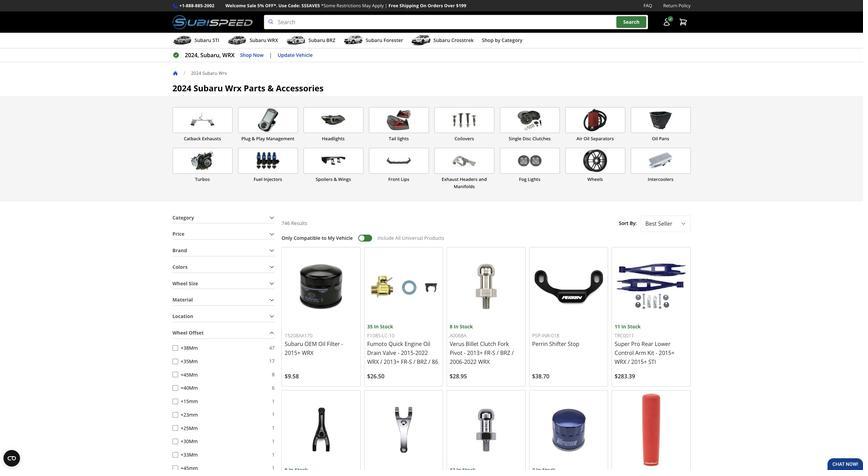 Task type: vqa. For each thing, say whether or not it's contained in the screenshot.
Update
yes



Task type: locate. For each thing, give the bounding box(es) containing it.
in up "a0068a"
[[454, 324, 459, 330]]

2015+ down 15208aa170 at the bottom left
[[285, 349, 301, 357]]

1 vertical spatial s
[[409, 358, 412, 366]]

oil right oem
[[319, 340, 326, 348]]

stock up lc-
[[380, 324, 393, 330]]

single
[[509, 136, 522, 142]]

control
[[615, 349, 634, 357]]

oil inside 35 in stock f108s-lc-10 fumoto quick engine oil drain valve - 2015-2022 wrx / 2013+ fr-s / brz / 86
[[424, 340, 431, 348]]

free
[[389, 2, 399, 9]]

2 horizontal spatial &
[[334, 176, 337, 182]]

clutch
[[480, 340, 497, 348]]

0 vertical spatial vehicle
[[296, 52, 313, 58]]

0 horizontal spatial 2013+
[[384, 358, 400, 366]]

oil right engine on the bottom of the page
[[424, 340, 431, 348]]

quick
[[389, 340, 403, 348]]

headlights button
[[304, 107, 364, 142]]

0 horizontal spatial brz
[[327, 37, 336, 43]]

1 in from the left
[[374, 324, 379, 330]]

86
[[432, 358, 439, 366]]

0 horizontal spatial &
[[252, 136, 255, 142]]

2 1 from the top
[[272, 411, 275, 418]]

2 horizontal spatial stock
[[628, 324, 641, 330]]

2015+
[[285, 349, 301, 357], [659, 349, 675, 357], [632, 358, 647, 366]]

shop left now on the left of the page
[[240, 52, 252, 58]]

tail
[[389, 136, 396, 142]]

psp-
[[533, 332, 542, 339]]

wrx down control
[[615, 358, 627, 366]]

2022 inside 8 in stock a0068a verus billet clutch fork pivot - 2013+ fr-s / brz / 2006-2022 wrx
[[464, 358, 477, 366]]

exhaust headers and manifolds button
[[435, 148, 495, 191]]

1 horizontal spatial stock
[[460, 324, 473, 330]]

wrx up update
[[268, 37, 278, 43]]

1 horizontal spatial s
[[493, 349, 496, 357]]

+40mm
[[181, 385, 198, 391]]

s
[[493, 349, 496, 357], [409, 358, 412, 366]]

1 horizontal spatial in
[[454, 324, 459, 330]]

in right 35
[[374, 324, 379, 330]]

fr- down clutch
[[485, 349, 493, 357]]

stock up trc0011
[[628, 324, 641, 330]]

spoilers
[[316, 176, 333, 182]]

2 vertical spatial brz
[[417, 358, 427, 366]]

oil pans image
[[631, 108, 691, 133]]

exhaust headers and manifolds image
[[435, 148, 494, 174]]

wheel left size
[[173, 280, 188, 287]]

air oil separators button
[[566, 107, 626, 142]]

0 horizontal spatial fr-
[[401, 358, 409, 366]]

subaru
[[203, 70, 218, 76], [194, 82, 223, 94]]

0 horizontal spatial 2015+
[[285, 349, 301, 357]]

0 horizontal spatial shop
[[240, 52, 252, 58]]

2024 down 2024,
[[191, 70, 201, 76]]

a subaru forester thumbnail image image
[[344, 35, 363, 46]]

& right parts
[[268, 82, 274, 94]]

2013+ inside 8 in stock a0068a verus billet clutch fork pivot - 2013+ fr-s / brz / 2006-2022 wrx
[[467, 349, 483, 357]]

1 vertical spatial brz
[[501, 349, 511, 357]]

oil inside oil pans button
[[653, 136, 658, 142]]

8 up "a0068a"
[[450, 324, 453, 330]]

subaru for subaru brz
[[309, 37, 325, 43]]

wheel inside dropdown button
[[173, 330, 188, 336]]

in inside 35 in stock f108s-lc-10 fumoto quick engine oil drain valve - 2015-2022 wrx / 2013+ fr-s / brz / 86
[[374, 324, 379, 330]]

shop left by
[[482, 37, 494, 43]]

brz inside dropdown button
[[327, 37, 336, 43]]

35 in stock f108s-lc-10 fumoto quick engine oil drain valve - 2015-2022 wrx / 2013+ fr-s / brz / 86
[[367, 324, 439, 366]]

1 horizontal spatial 2022
[[464, 358, 477, 366]]

- inside "15208aa170 subaru oem oil filter - 2015+ wrx"
[[341, 340, 343, 348]]

air oil separators
[[577, 136, 614, 142]]

2024 for 2024 subaru wrx parts & accessories
[[173, 82, 191, 94]]

0 vertical spatial wheel
[[173, 280, 188, 287]]

& for plug
[[252, 136, 255, 142]]

fuel
[[254, 176, 263, 182]]

lower
[[655, 340, 671, 348]]

1 horizontal spatial &
[[268, 82, 274, 94]]

1 horizontal spatial 8
[[450, 324, 453, 330]]

price
[[173, 231, 185, 237]]

+23mm
[[181, 412, 198, 418]]

price button
[[173, 229, 275, 240]]

1 horizontal spatial shop
[[482, 37, 494, 43]]

Select... button
[[641, 215, 691, 232]]

0 horizontal spatial 8
[[272, 371, 275, 378]]

subaru up now on the left of the page
[[250, 37, 266, 43]]

universal
[[402, 235, 423, 241]]

0 horizontal spatial vehicle
[[296, 52, 313, 58]]

fork
[[498, 340, 509, 348]]

subaru left the forester
[[366, 37, 383, 43]]

oem
[[305, 340, 317, 348]]

1 vertical spatial wheel
[[173, 330, 188, 336]]

subaru right a subaru brz thumbnail image
[[309, 37, 325, 43]]

shop inside shop now link
[[240, 52, 252, 58]]

psp-inr-018 perrin shifter stop
[[533, 332, 580, 348]]

+23mm button
[[173, 412, 178, 418]]

update vehicle
[[278, 52, 313, 58]]

wheel size button
[[173, 278, 275, 289]]

0 horizontal spatial in
[[374, 324, 379, 330]]

a subaru sti thumbnail image image
[[173, 35, 192, 46]]

billet
[[466, 340, 479, 348]]

sti down "kit"
[[649, 358, 657, 366]]

subaru for subaru crosstrek
[[434, 37, 450, 43]]

subaru for 2024 subaru wrx
[[203, 70, 218, 76]]

8 inside 8 in stock a0068a verus billet clutch fork pivot - 2013+ fr-s / brz / 2006-2022 wrx
[[450, 324, 453, 330]]

oil right air
[[584, 136, 590, 142]]

wrx inside 35 in stock f108s-lc-10 fumoto quick engine oil drain valve - 2015-2022 wrx / 2013+ fr-s / brz / 86
[[367, 358, 379, 366]]

1 vertical spatial shop
[[240, 52, 252, 58]]

3 stock from the left
[[628, 324, 641, 330]]

coilovers button
[[435, 107, 495, 142]]

2015+ down lower
[[659, 349, 675, 357]]

0 vertical spatial s
[[493, 349, 496, 357]]

wrx down "a subaru wrx thumbnail image" in the top left of the page
[[223, 51, 235, 59]]

fr- inside 35 in stock f108s-lc-10 fumoto quick engine oil drain valve - 2015-2022 wrx / 2013+ fr-s / brz / 86
[[401, 358, 409, 366]]

4 1 from the top
[[272, 438, 275, 445]]

1 vertical spatial &
[[252, 136, 255, 142]]

may
[[362, 2, 371, 9]]

oil inside "15208aa170 subaru oem oil filter - 2015+ wrx"
[[319, 340, 326, 348]]

1 horizontal spatial brz
[[417, 358, 427, 366]]

2 in from the left
[[454, 324, 459, 330]]

brz
[[327, 37, 336, 43], [501, 349, 511, 357], [417, 358, 427, 366]]

0 horizontal spatial sti
[[213, 37, 219, 43]]

wrx down clutch
[[478, 358, 490, 366]]

2022 down billet in the right of the page
[[464, 358, 477, 366]]

- right filter
[[341, 340, 343, 348]]

subaru wrx
[[250, 37, 278, 43]]

5 1 from the top
[[272, 452, 275, 458]]

subaru down 2024, subaru, wrx
[[203, 70, 218, 76]]

2 stock from the left
[[460, 324, 473, 330]]

turbos image
[[173, 148, 232, 174]]

1 for +30mm
[[272, 438, 275, 445]]

0 vertical spatial 2022
[[416, 349, 428, 357]]

separators
[[591, 136, 614, 142]]

1 vertical spatial 2024
[[173, 82, 191, 94]]

tail lights image
[[369, 108, 429, 133]]

wrx left parts
[[225, 82, 242, 94]]

1 vertical spatial vehicle
[[336, 235, 353, 241]]

vehicle right 'my'
[[336, 235, 353, 241]]

3 in from the left
[[622, 324, 627, 330]]

1 1 from the top
[[272, 398, 275, 405]]

0 vertical spatial 8
[[450, 324, 453, 330]]

shipping
[[400, 2, 419, 9]]

home image
[[173, 70, 178, 76]]

1 wheel from the top
[[173, 280, 188, 287]]

return
[[664, 2, 678, 9]]

single disc clutches image
[[500, 108, 560, 133]]

& for spoilers
[[334, 176, 337, 182]]

stock inside 35 in stock f108s-lc-10 fumoto quick engine oil drain valve - 2015-2022 wrx / 2013+ fr-s / brz / 86
[[380, 324, 393, 330]]

1
[[272, 398, 275, 405], [272, 411, 275, 418], [272, 425, 275, 431], [272, 438, 275, 445], [272, 452, 275, 458]]

1 horizontal spatial |
[[385, 2, 388, 9]]

wrx down the drain
[[367, 358, 379, 366]]

button image
[[663, 18, 671, 26]]

sort
[[619, 220, 629, 227]]

in right 11
[[622, 324, 627, 330]]

0 vertical spatial 2024
[[191, 70, 201, 76]]

shop inside shop by category dropdown button
[[482, 37, 494, 43]]

1 stock from the left
[[380, 324, 393, 330]]

torque solution billet clutch fork pivot - subaru models inc. 2015+ wrx / 2013+ brz image
[[450, 394, 523, 466]]

catback exhausts image
[[173, 108, 232, 133]]

drain
[[367, 349, 382, 357]]

catback exhausts
[[184, 136, 221, 142]]

| right now on the left of the page
[[269, 51, 272, 59]]

intercoolers
[[648, 176, 674, 182]]

0 vertical spatial fr-
[[485, 349, 493, 357]]

in inside 11 in stock trc0011 super pro rear lower control arm kit - 2015+ wrx / 2015+ sti
[[622, 324, 627, 330]]

2 wheel from the top
[[173, 330, 188, 336]]

2022 down engine on the bottom of the page
[[416, 349, 428, 357]]

8 up the 6
[[272, 371, 275, 378]]

+30mm
[[181, 438, 198, 445]]

2024 down home image
[[173, 82, 191, 94]]

sti
[[213, 37, 219, 43], [649, 358, 657, 366]]

wrx inside 8 in stock a0068a verus billet clutch fork pivot - 2013+ fr-s / brz / 2006-2022 wrx
[[478, 358, 490, 366]]

3 1 from the top
[[272, 425, 275, 431]]

2013+ down billet in the right of the page
[[467, 349, 483, 357]]

0 vertical spatial wrx
[[219, 70, 227, 76]]

grimmspeed tallboy shift knob, aluminum red - 380008 image
[[615, 394, 688, 466]]

subaru left crosstrek
[[434, 37, 450, 43]]

wrx down subaru,
[[219, 70, 227, 76]]

results
[[291, 220, 308, 227]]

8 for 8 in stock a0068a verus billet clutch fork pivot - 2013+ fr-s / brz / 2006-2022 wrx
[[450, 324, 453, 330]]

& left play
[[252, 136, 255, 142]]

8 for 8
[[272, 371, 275, 378]]

2015+ down arm on the bottom
[[632, 358, 647, 366]]

turbos
[[195, 176, 210, 182]]

1 vertical spatial 8
[[272, 371, 275, 378]]

super pro rear lower control arm kit - 2015+ wrx / 2015+ sti image
[[615, 250, 688, 323]]

subaru down 15208aa170 at the bottom left
[[285, 340, 303, 348]]

wrx inside dropdown button
[[268, 37, 278, 43]]

888-
[[186, 2, 195, 9]]

open widget image
[[3, 450, 20, 467]]

1 vertical spatial 2013+
[[384, 358, 400, 366]]

15208aa170
[[285, 332, 313, 339]]

&
[[268, 82, 274, 94], [252, 136, 255, 142], [334, 176, 337, 182]]

lights
[[528, 176, 541, 182]]

verus forged clutch fork - 2006+ subaru wrx image
[[285, 394, 358, 466]]

wrx down oem
[[302, 349, 314, 357]]

subispeed logo image
[[173, 15, 253, 29]]

in for verus
[[454, 324, 459, 330]]

5%
[[258, 2, 264, 9]]

oil left pans
[[653, 136, 658, 142]]

- right valve
[[398, 349, 400, 357]]

0 vertical spatial shop
[[482, 37, 494, 43]]

0 vertical spatial subaru
[[203, 70, 218, 76]]

include all universal products
[[378, 235, 445, 241]]

s down clutch
[[493, 349, 496, 357]]

wheel
[[173, 280, 188, 287], [173, 330, 188, 336]]

1 horizontal spatial fr-
[[485, 349, 493, 357]]

brz left a subaru forester thumbnail image
[[327, 37, 336, 43]]

s down 2015-
[[409, 358, 412, 366]]

2022 inside 35 in stock f108s-lc-10 fumoto quick engine oil drain valve - 2015-2022 wrx / 2013+ fr-s / brz / 86
[[416, 349, 428, 357]]

0 vertical spatial brz
[[327, 37, 336, 43]]

1 for +23mm
[[272, 411, 275, 418]]

catback
[[184, 136, 201, 142]]

2024 subaru wrx link
[[191, 70, 233, 76]]

0 horizontal spatial |
[[269, 51, 272, 59]]

a subaru brz thumbnail image image
[[287, 35, 306, 46]]

wrx inside 11 in stock trc0011 super pro rear lower control arm kit - 2015+ wrx / 2015+ sti
[[615, 358, 627, 366]]

2 horizontal spatial brz
[[501, 349, 511, 357]]

- right pivot
[[464, 349, 466, 357]]

2024
[[191, 70, 201, 76], [173, 82, 191, 94]]

1 horizontal spatial sti
[[649, 358, 657, 366]]

off*.
[[265, 2, 278, 9]]

valve
[[383, 349, 397, 357]]

& left wings
[[334, 176, 337, 182]]

only
[[282, 235, 293, 241]]

fr- down 2015-
[[401, 358, 409, 366]]

$28.95
[[450, 373, 467, 380]]

oil inside air oil separators button
[[584, 136, 590, 142]]

subaru inside dropdown button
[[366, 37, 383, 43]]

stock inside 11 in stock trc0011 super pro rear lower control arm kit - 2015+ wrx / 2015+ sti
[[628, 324, 641, 330]]

fog lights
[[519, 176, 541, 182]]

wheel inside dropdown button
[[173, 280, 188, 287]]

by
[[495, 37, 501, 43]]

orders
[[428, 2, 443, 9]]

2 vertical spatial &
[[334, 176, 337, 182]]

0 vertical spatial sti
[[213, 37, 219, 43]]

subaru up 2024, subaru, wrx
[[195, 37, 211, 43]]

1 vertical spatial wrx
[[225, 82, 242, 94]]

vehicle down subaru brz dropdown button
[[296, 52, 313, 58]]

+45Mm button
[[173, 372, 178, 378]]

air oil separators image
[[566, 108, 625, 133]]

0 horizontal spatial stock
[[380, 324, 393, 330]]

2024 for 2024 subaru wrx
[[191, 70, 201, 76]]

- right "kit"
[[656, 349, 658, 357]]

1 vertical spatial subaru
[[194, 82, 223, 94]]

wheel up '+38mm' button
[[173, 330, 188, 336]]

intercoolers button
[[631, 148, 691, 191]]

category
[[173, 214, 194, 221]]

| left free
[[385, 2, 388, 9]]

1 horizontal spatial 2013+
[[467, 349, 483, 357]]

crosstrek
[[452, 37, 474, 43]]

2013+ down valve
[[384, 358, 400, 366]]

stock up "a0068a"
[[460, 324, 473, 330]]

+40Mm button
[[173, 386, 178, 391]]

1 vertical spatial sti
[[649, 358, 657, 366]]

1 vertical spatial fr-
[[401, 358, 409, 366]]

stock inside 8 in stock a0068a verus billet clutch fork pivot - 2013+ fr-s / brz / 2006-2022 wrx
[[460, 324, 473, 330]]

over
[[444, 2, 455, 9]]

fog lights image
[[500, 148, 560, 174]]

0 vertical spatial 2013+
[[467, 349, 483, 357]]

subaru crosstrek
[[434, 37, 474, 43]]

tail lights button
[[369, 107, 429, 142]]

plug & play management button
[[238, 107, 298, 142]]

subaru for 2024 subaru wrx parts & accessories
[[194, 82, 223, 94]]

10
[[389, 332, 395, 339]]

1 for +33mm
[[272, 452, 275, 458]]

1 vertical spatial 2022
[[464, 358, 477, 366]]

brz left 86
[[417, 358, 427, 366]]

brz down fork at the right bottom of the page
[[501, 349, 511, 357]]

0 horizontal spatial s
[[409, 358, 412, 366]]

+15mm
[[181, 398, 198, 405]]

a subaru wrx thumbnail image image
[[228, 35, 247, 46]]

0 horizontal spatial 2022
[[416, 349, 428, 357]]

subaru down 2024 subaru wrx
[[194, 82, 223, 94]]

search input field
[[264, 15, 648, 29]]

sti up subaru,
[[213, 37, 219, 43]]

intercoolers image
[[631, 148, 691, 174]]

2 horizontal spatial in
[[622, 324, 627, 330]]

in inside 8 in stock a0068a verus billet clutch fork pivot - 2013+ fr-s / brz / 2006-2022 wrx
[[454, 324, 459, 330]]

*some restrictions may apply | free shipping on orders over $199
[[321, 2, 467, 9]]

sssave5
[[302, 2, 320, 9]]

746
[[282, 220, 290, 227]]

now
[[253, 52, 264, 58]]

746 results
[[282, 220, 308, 227]]



Task type: describe. For each thing, give the bounding box(es) containing it.
plug & play management image
[[238, 108, 298, 133]]

location button
[[173, 311, 275, 322]]

restrictions
[[337, 2, 361, 9]]

vehicle inside button
[[296, 52, 313, 58]]

stock for billet
[[460, 324, 473, 330]]

category button
[[173, 213, 275, 223]]

shop for shop now
[[240, 52, 252, 58]]

2024,
[[185, 51, 199, 59]]

s inside 35 in stock f108s-lc-10 fumoto quick engine oil drain valve - 2015-2022 wrx / 2013+ fr-s / brz / 86
[[409, 358, 412, 366]]

location
[[173, 313, 193, 320]]

wheel offset
[[173, 330, 204, 336]]

exhausts
[[202, 136, 221, 142]]

subaru for subaru forester
[[366, 37, 383, 43]]

subaru for subaru sti
[[195, 37, 211, 43]]

size
[[189, 280, 198, 287]]

disc
[[523, 136, 532, 142]]

+33Mm button
[[173, 452, 178, 458]]

subaru crosstrek button
[[412, 34, 474, 48]]

+25Mm button
[[173, 426, 178, 431]]

+38mm
[[181, 345, 198, 351]]

torque solution billet chromoly clutch fork - 2015-2022 subaru wrx image
[[367, 394, 440, 466]]

wheel size
[[173, 280, 198, 287]]

single disc clutches button
[[500, 107, 560, 142]]

sti inside 11 in stock trc0011 super pro rear lower control arm kit - 2015+ wrx / 2015+ sti
[[649, 358, 657, 366]]

welcome
[[226, 2, 246, 9]]

fumoto quick engine oil drain valve - 2015-2022 wrx / 2013+ fr-s / brz / 86 image
[[367, 250, 440, 323]]

search
[[624, 19, 640, 25]]

subaru,
[[201, 51, 221, 59]]

+35Mm button
[[173, 359, 178, 364]]

exhaust headers and manifolds
[[442, 176, 487, 190]]

front lips image
[[369, 148, 429, 174]]

subaru inside "15208aa170 subaru oem oil filter - 2015+ wrx"
[[285, 340, 303, 348]]

lc-
[[382, 332, 389, 339]]

include
[[378, 235, 394, 241]]

filter
[[327, 340, 340, 348]]

forester
[[384, 37, 403, 43]]

colors
[[173, 264, 188, 270]]

verus billet clutch fork pivot - 2013+ fr-s / brz / 2006-2022 wrx image
[[450, 250, 523, 323]]

spoilers & wings image
[[304, 148, 363, 174]]

faq
[[644, 2, 653, 9]]

wheels image
[[566, 148, 625, 174]]

accessories
[[276, 82, 324, 94]]

kit
[[648, 349, 655, 357]]

a subaru crosstrek thumbnail image image
[[412, 35, 431, 46]]

offset
[[189, 330, 204, 336]]

wrx inside "15208aa170 subaru oem oil filter - 2015+ wrx"
[[302, 349, 314, 357]]

- inside 35 in stock f108s-lc-10 fumoto quick engine oil drain valve - 2015-2022 wrx / 2013+ fr-s / brz / 86
[[398, 349, 400, 357]]

material button
[[173, 295, 275, 305]]

+15mm button
[[173, 399, 178, 404]]

2013+ inside 35 in stock f108s-lc-10 fumoto quick engine oil drain valve - 2015-2022 wrx / 2013+ fr-s / brz / 86
[[384, 358, 400, 366]]

subaru oem oil filter - 2015+ wrx image
[[285, 250, 358, 323]]

2024 subaru wrx
[[191, 70, 227, 76]]

shifter
[[550, 340, 567, 348]]

1 horizontal spatial vehicle
[[336, 235, 353, 241]]

all
[[396, 235, 401, 241]]

885-
[[195, 2, 204, 9]]

pans
[[660, 136, 670, 142]]

in for lc-
[[374, 324, 379, 330]]

wheel for wheel size
[[173, 280, 188, 287]]

select... image
[[681, 221, 687, 226]]

update
[[278, 52, 295, 58]]

air
[[577, 136, 583, 142]]

shop for shop by category
[[482, 37, 494, 43]]

+30Mm button
[[173, 439, 178, 444]]

wrx for 2024 subaru wrx
[[219, 70, 227, 76]]

stock for pro
[[628, 324, 641, 330]]

welcome sale 5% off*. use code: sssave5
[[226, 2, 320, 9]]

brand
[[173, 247, 187, 254]]

wheels
[[588, 176, 603, 182]]

0 vertical spatial &
[[268, 82, 274, 94]]

brz inside 35 in stock f108s-lc-10 fumoto quick engine oil drain valve - 2015-2022 wrx / 2013+ fr-s / brz / 86
[[417, 358, 427, 366]]

s inside 8 in stock a0068a verus billet clutch fork pivot - 2013+ fr-s / brz / 2006-2022 wrx
[[493, 349, 496, 357]]

clutches
[[533, 136, 551, 142]]

1 vertical spatial |
[[269, 51, 272, 59]]

/ inside 11 in stock trc0011 super pro rear lower control arm kit - 2015+ wrx / 2015+ sti
[[628, 358, 630, 366]]

$9.58
[[285, 373, 299, 380]]

faq link
[[644, 2, 653, 9]]

$38.70
[[533, 373, 550, 380]]

2015+ inside "15208aa170 subaru oem oil filter - 2015+ wrx"
[[285, 349, 301, 357]]

super
[[615, 340, 630, 348]]

brz inside 8 in stock a0068a verus billet clutch fork pivot - 2013+ fr-s / brz / 2006-2022 wrx
[[501, 349, 511, 357]]

front lips button
[[369, 148, 429, 191]]

fumoto
[[367, 340, 387, 348]]

my
[[328, 235, 335, 241]]

2 horizontal spatial 2015+
[[659, 349, 675, 357]]

$26.50
[[367, 373, 385, 380]]

coilovers image
[[435, 108, 494, 133]]

1 for +15mm
[[272, 398, 275, 405]]

- inside 8 in stock a0068a verus billet clutch fork pivot - 2013+ fr-s / brz / 2006-2022 wrx
[[464, 349, 466, 357]]

stop
[[568, 340, 580, 348]]

f108s-
[[367, 332, 382, 339]]

verus
[[450, 340, 465, 348]]

use
[[279, 2, 287, 9]]

search button
[[617, 16, 647, 28]]

spoilers & wings
[[316, 176, 351, 182]]

+1-888-885-2002
[[179, 2, 215, 9]]

subaru brz button
[[287, 34, 336, 48]]

subaru sti button
[[173, 34, 219, 48]]

+45mm button
[[173, 466, 178, 470]]

exhaust
[[442, 176, 459, 182]]

by:
[[630, 220, 637, 227]]

2006-
[[450, 358, 464, 366]]

fuel injectors image
[[238, 148, 298, 174]]

1 for +25mm
[[272, 425, 275, 431]]

a0068a
[[450, 332, 467, 339]]

+35mm
[[181, 358, 198, 365]]

subaru for subaru wrx
[[250, 37, 266, 43]]

1 horizontal spatial 2015+
[[632, 358, 647, 366]]

in for super
[[622, 324, 627, 330]]

headlights image
[[304, 108, 363, 133]]

+45mm
[[181, 372, 198, 378]]

2024 subaru wrx parts & accessories
[[173, 82, 324, 94]]

wrx for 2024 subaru wrx parts & accessories
[[225, 82, 242, 94]]

0 vertical spatial |
[[385, 2, 388, 9]]

+1-
[[179, 2, 186, 9]]

plug
[[242, 136, 251, 142]]

fr- inside 8 in stock a0068a verus billet clutch fork pivot - 2013+ fr-s / brz / 2006-2022 wrx
[[485, 349, 493, 357]]

return policy link
[[664, 2, 691, 9]]

47
[[269, 345, 275, 351]]

sti inside dropdown button
[[213, 37, 219, 43]]

blitz oil filter - 2015-2022 wrx / 2013+ fr-s / brz / 86 image
[[533, 394, 605, 466]]

subaru brz
[[309, 37, 336, 43]]

colors button
[[173, 262, 275, 273]]

front
[[389, 176, 400, 182]]

- inside 11 in stock trc0011 super pro rear lower control arm kit - 2015+ wrx / 2015+ sti
[[656, 349, 658, 357]]

stock for 10
[[380, 324, 393, 330]]

perrin shifter stop image
[[533, 250, 605, 323]]

2024, subaru, wrx
[[185, 51, 235, 59]]

trc0011
[[615, 332, 635, 339]]

wheel for wheel offset
[[173, 330, 188, 336]]

headlights
[[322, 136, 345, 142]]

shop by category
[[482, 37, 523, 43]]

plug & play management
[[242, 136, 295, 142]]

management
[[266, 136, 295, 142]]

compatible
[[294, 235, 321, 241]]

+38Mm button
[[173, 345, 178, 351]]

$199
[[456, 2, 467, 9]]

parts
[[244, 82, 266, 94]]

single disc clutches
[[509, 136, 551, 142]]



